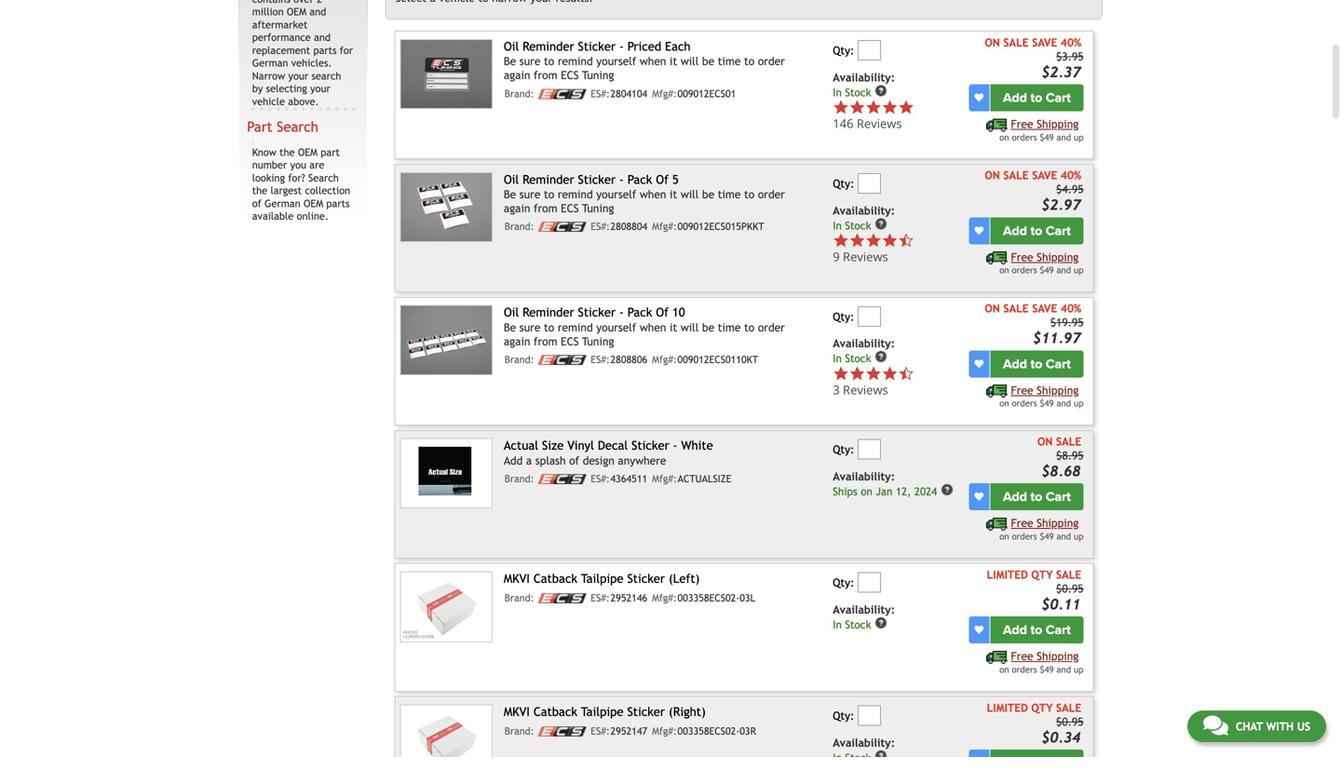 Task type: describe. For each thing, give the bounding box(es) containing it.
4 qty: from the top
[[833, 443, 855, 456]]

- for 9
[[619, 172, 624, 187]]

4 stock from the top
[[845, 619, 871, 631]]

remind for 9 reviews
[[558, 188, 593, 201]]

oil reminder sticker - pack of 10 link
[[504, 305, 685, 320]]

be for 9
[[504, 188, 516, 201]]

9 reviews
[[833, 248, 888, 265]]

jan
[[876, 485, 893, 498]]

2 availability: from the top
[[833, 204, 895, 217]]

anywhere
[[618, 454, 666, 467]]

free shipping on orders $49 and up for $11.97
[[1000, 384, 1084, 409]]

chat
[[1236, 720, 1263, 733]]

time for 3 reviews
[[718, 321, 741, 334]]

limited qty sale $0.95 $0.11
[[987, 568, 1084, 613]]

4 up from the top
[[1074, 531, 1084, 542]]

when inside the oil reminder sticker - priced each be sure to remind yourself when it will be time to order again from ecs tuning
[[640, 55, 666, 68]]

2952146
[[611, 592, 648, 604]]

1 9 reviews link from the top
[[833, 232, 966, 265]]

(left)
[[669, 571, 700, 586]]

availability: ships on jan 12, 2024
[[833, 470, 937, 498]]

6 qty: from the top
[[833, 709, 855, 722]]

4 add to cart from the top
[[1003, 489, 1071, 505]]

6 availability: from the top
[[833, 736, 895, 749]]

reminder for 3
[[523, 305, 574, 320]]

mfg#: for $11.97
[[652, 354, 677, 366]]

2024
[[915, 485, 937, 498]]

are
[[310, 159, 324, 171]]

in for 9
[[833, 219, 842, 232]]

es#: 4364511 mfg#: actualsize
[[591, 473, 732, 485]]

you
[[290, 159, 306, 171]]

actual size vinyl decal sticker - white link
[[504, 438, 713, 453]]

sale for $11.97
[[1004, 302, 1029, 315]]

ecs - corporate logo image for $11.97
[[538, 355, 586, 365]]

6 mfg#: from the top
[[652, 725, 677, 737]]

$2.97
[[1042, 197, 1081, 214]]

of for 9 reviews
[[656, 172, 669, 187]]

availability: in stock for 146
[[833, 71, 895, 99]]

ships
[[833, 485, 858, 498]]

$4.95
[[1056, 183, 1084, 196]]

on sale $8.95 $8.68
[[1038, 435, 1084, 480]]

free for $2.37
[[1011, 117, 1033, 130]]

order inside the oil reminder sticker - priced each be sure to remind yourself when it will be time to order again from ecs tuning
[[758, 55, 785, 68]]

es#: 2952146 mfg#: 003358ecs02-03l
[[591, 592, 755, 604]]

each
[[665, 39, 691, 53]]

4 and from the top
[[1057, 531, 1071, 542]]

question sign image for 3 reviews
[[875, 350, 888, 363]]

add to cart button for $2.97
[[990, 217, 1084, 244]]

5 free from the top
[[1011, 650, 1033, 663]]

1 146 reviews link from the top
[[833, 99, 966, 132]]

be for 9 reviews
[[702, 188, 715, 201]]

add to cart for $11.97
[[1003, 356, 1071, 372]]

sticker inside actual size vinyl decal sticker - white add a splash of design anywhere
[[632, 438, 669, 453]]

chat with us link
[[1187, 711, 1326, 742]]

3 reviews
[[833, 381, 888, 398]]

5 cart from the top
[[1046, 622, 1071, 638]]

will inside the oil reminder sticker - priced each be sure to remind yourself when it will be time to order again from ecs tuning
[[681, 55, 699, 68]]

german
[[265, 197, 301, 210]]

add to wish list image for $8.68
[[975, 492, 984, 502]]

ecs inside the oil reminder sticker - priced each be sure to remind yourself when it will be time to order again from ecs tuning
[[561, 69, 579, 82]]

number
[[252, 159, 287, 171]]

1 question sign image from the top
[[875, 84, 888, 97]]

add for $11.97
[[1003, 356, 1027, 372]]

add to wish list image for $2.37
[[975, 93, 984, 102]]

from for 3 reviews
[[534, 335, 558, 348]]

40% for $2.37
[[1061, 36, 1082, 49]]

reviews for 146 reviews
[[857, 115, 902, 132]]

search inside know the oem part number you are looking for?  search the largest collection of german oem parts available online.
[[308, 172, 339, 184]]

tuning inside the oil reminder sticker - priced each be sure to remind yourself when it will be time to order again from ecs tuning
[[582, 69, 614, 82]]

comments image
[[1203, 714, 1228, 737]]

5 ecs - corporate logo image from the top
[[538, 593, 586, 603]]

brand: for $2.37
[[505, 88, 534, 99]]

it for 9
[[670, 188, 677, 201]]

es#: 2808804 mfg#: 009012ecs015pkkt
[[591, 221, 764, 233]]

on for $2.37
[[1000, 132, 1009, 142]]

4 free from the top
[[1011, 517, 1033, 530]]

again for 3 reviews
[[504, 335, 530, 348]]

on inside on sale $8.95 $8.68
[[1038, 435, 1053, 448]]

of for 3 reviews
[[656, 305, 669, 320]]

free shipping image for $8.68
[[986, 518, 1008, 531]]

5 mfg#: from the top
[[652, 592, 677, 604]]

free for $2.97
[[1011, 250, 1033, 263]]

40% for $2.97
[[1061, 169, 1082, 182]]

it for 3
[[670, 321, 677, 334]]

add for $2.97
[[1003, 223, 1027, 239]]

question sign image for $0.11
[[875, 617, 888, 630]]

$8.68
[[1042, 463, 1081, 480]]

reminder for 9
[[523, 172, 574, 187]]

stock for 146
[[845, 86, 871, 99]]

2952147
[[611, 725, 648, 737]]

know
[[252, 146, 277, 158]]

146 reviews
[[833, 115, 902, 132]]

part
[[247, 119, 273, 135]]

4 availability: in stock from the top
[[833, 603, 895, 631]]

free for $11.97
[[1011, 384, 1033, 397]]

reviews for 3 reviews
[[843, 381, 888, 398]]

03l
[[740, 592, 755, 604]]

add to wish list image for $11.97
[[975, 359, 984, 369]]

12,
[[896, 485, 911, 498]]

5 and from the top
[[1057, 665, 1071, 675]]

sticker inside oil reminder sticker - pack of 5 be sure to remind yourself when it will be time to order again from ecs tuning
[[578, 172, 616, 187]]

splash
[[535, 454, 566, 467]]

4 add to cart button from the top
[[990, 484, 1084, 511]]

4 shipping from the top
[[1037, 517, 1079, 530]]

be inside the oil reminder sticker - priced each be sure to remind yourself when it will be time to order again from ecs tuning
[[504, 55, 516, 68]]

3 availability: from the top
[[833, 337, 895, 350]]

sale for $0.11
[[1056, 568, 1082, 581]]

$0.95 for $0.11
[[1056, 582, 1084, 595]]

4 orders from the top
[[1012, 531, 1037, 542]]

on for $2.37
[[985, 36, 1000, 49]]

4 free shipping on orders $49 and up from the top
[[1000, 517, 1084, 542]]

stock for 3
[[845, 352, 871, 365]]

009012ecs01
[[678, 88, 736, 99]]

on for $2.97
[[1000, 265, 1009, 275]]

6 brand: from the top
[[505, 725, 534, 737]]

5 add to cart button from the top
[[990, 617, 1084, 644]]

oil for 146 reviews
[[504, 39, 519, 53]]

$49 for $2.97
[[1040, 265, 1054, 275]]

qty: for $4.95
[[833, 177, 855, 190]]

$0.34
[[1042, 729, 1081, 746]]

2808806
[[611, 354, 648, 366]]

decal
[[598, 438, 628, 453]]

of inside actual size vinyl decal sticker - white add a splash of design anywhere
[[569, 454, 579, 467]]

add for $8.68
[[1003, 489, 1027, 505]]

1 horizontal spatial the
[[280, 146, 295, 158]]

sure inside the oil reminder sticker - priced each be sure to remind yourself when it will be time to order again from ecs tuning
[[520, 55, 541, 68]]

add to cart for $2.37
[[1003, 90, 1071, 106]]

priced
[[628, 39, 661, 53]]

on inside availability: ships on jan 12, 2024
[[861, 485, 873, 498]]

sticker inside the oil reminder sticker - priced each be sure to remind yourself when it will be time to order again from ecs tuning
[[578, 39, 616, 53]]

0 vertical spatial search
[[277, 119, 318, 135]]

3
[[833, 381, 840, 398]]

sticker inside oil reminder sticker - pack of 10 be sure to remind yourself when it will be time to order again from ecs tuning
[[578, 305, 616, 320]]

oil reminder sticker - priced each be sure to remind yourself when it will be time to order again from ecs tuning
[[504, 39, 785, 82]]

free shipping image for $2.37
[[986, 119, 1008, 132]]

1 3 reviews link from the top
[[833, 365, 966, 398]]

orders for $2.37
[[1012, 132, 1037, 142]]

1 availability: from the top
[[833, 71, 895, 84]]

us
[[1297, 720, 1311, 733]]

on for $11.97
[[1000, 398, 1009, 409]]

free shipping image for $0.11
[[986, 651, 1008, 664]]

for?
[[288, 172, 305, 184]]

when for 3
[[640, 321, 666, 334]]

add for $2.37
[[1003, 90, 1027, 106]]

parts
[[326, 197, 350, 210]]

2 146 reviews link from the top
[[833, 115, 914, 132]]

mkvi catback tailpipe sticker (right) link
[[504, 705, 706, 719]]

up for $2.37
[[1074, 132, 1084, 142]]

9
[[833, 248, 840, 265]]

on sale save 40% $3.95 $2.37
[[985, 36, 1084, 80]]

pack for 9 reviews
[[628, 172, 652, 187]]

5 up from the top
[[1074, 665, 1084, 675]]

shipping for $2.97
[[1037, 250, 1079, 263]]

5 add to cart from the top
[[1003, 622, 1071, 638]]

oil reminder sticker - priced each link
[[504, 39, 691, 53]]

qty: for $0.11
[[833, 576, 855, 589]]

mkvi catback tailpipe sticker (left)
[[504, 571, 700, 586]]

es#: for $11.97
[[591, 354, 610, 366]]

qty for $0.11
[[1031, 568, 1053, 581]]

a
[[526, 454, 532, 467]]

003358ecs02- for $0.11
[[678, 592, 740, 604]]

es#2808804 - 009012ecs015pkkt - oil reminder sticker - pack of 5 - be sure to remind yourself when it will be time to order again from ecs tuning - ecs - audi bmw volkswagen mercedes benz mini porsche image
[[400, 172, 493, 242]]

limited qty sale $0.95 $0.34
[[987, 701, 1084, 746]]

free shipping on orders $49 and up for $2.97
[[1000, 250, 1084, 275]]

catback for $0.34
[[534, 705, 577, 719]]

question sign image for 9 reviews
[[875, 217, 888, 230]]

brand: for $11.97
[[505, 354, 534, 366]]

$2.37
[[1042, 64, 1081, 80]]

2808804
[[611, 221, 648, 233]]

5 free shipping on orders $49 and up from the top
[[1000, 650, 1084, 675]]

2 9 reviews link from the top
[[833, 248, 914, 265]]

on sale save 40% $4.95 $2.97
[[985, 169, 1084, 214]]

add to cart button for $11.97
[[990, 350, 1084, 377]]

3 add to wish list image from the top
[[975, 626, 984, 635]]

2 3 reviews link from the top
[[833, 381, 914, 398]]

es#: 2808806 mfg#: 009012ecs0110kt
[[591, 354, 758, 366]]

4 in from the top
[[833, 619, 842, 631]]

availability: inside availability: ships on jan 12, 2024
[[833, 470, 895, 483]]

mkvi catback tailpipe sticker (right)
[[504, 705, 706, 719]]

oil for 3 reviews
[[504, 305, 519, 320]]

with
[[1266, 720, 1294, 733]]

white
[[681, 438, 713, 453]]

save for $11.97
[[1032, 302, 1057, 315]]

2 vertical spatial question sign image
[[941, 484, 954, 497]]

10
[[672, 305, 685, 320]]

online.
[[297, 210, 329, 222]]

$3.95
[[1056, 50, 1084, 63]]

oil reminder sticker - pack of 10 be sure to remind yourself when it will be time to order again from ecs tuning
[[504, 305, 785, 348]]

brand: for $8.68
[[505, 473, 534, 485]]



Task type: vqa. For each thing, say whether or not it's contained in the screenshot.


Task type: locate. For each thing, give the bounding box(es) containing it.
sticker up 2952146
[[627, 571, 665, 586]]

2 vertical spatial yourself
[[596, 321, 636, 334]]

it inside the oil reminder sticker - priced each be sure to remind yourself when it will be time to order again from ecs tuning
[[670, 55, 677, 68]]

3 cart from the top
[[1046, 356, 1071, 372]]

will for 3
[[681, 321, 699, 334]]

3 availability: in stock from the top
[[833, 337, 895, 365]]

again inside the oil reminder sticker - priced each be sure to remind yourself when it will be time to order again from ecs tuning
[[504, 69, 530, 82]]

oil right es#2808804 - 009012ecs015pkkt - oil reminder sticker - pack of 5 - be sure to remind yourself when it will be time to order again from ecs tuning - ecs - audi bmw volkswagen mercedes benz mini porsche "image"
[[504, 172, 519, 187]]

003358ecs02-
[[678, 592, 740, 604], [678, 725, 740, 737]]

the up you
[[280, 146, 295, 158]]

limited for $0.34
[[987, 701, 1028, 714]]

1 vertical spatial of
[[569, 454, 579, 467]]

es#: down mkvi catback tailpipe sticker (left)
[[591, 592, 610, 604]]

03r
[[740, 725, 756, 737]]

2 brand: from the top
[[505, 221, 534, 233]]

(right)
[[669, 705, 706, 719]]

2 vertical spatial remind
[[558, 321, 593, 334]]

be right es#2808806 - 009012ecs0110kt - oil reminder sticker - pack of 10 - be sure to remind yourself when it will be time to order again from ecs tuning - ecs - audi bmw volkswagen mercedes benz mini porsche image
[[504, 321, 516, 334]]

2 when from the top
[[640, 188, 666, 201]]

1 remind from the top
[[558, 55, 593, 68]]

ecs
[[561, 69, 579, 82], [561, 202, 579, 215], [561, 335, 579, 348]]

2 be from the top
[[504, 188, 516, 201]]

0 vertical spatial tailpipe
[[581, 571, 624, 586]]

0 vertical spatial tuning
[[582, 69, 614, 82]]

2 vertical spatial again
[[504, 335, 530, 348]]

of up available
[[252, 197, 261, 210]]

tailpipe for $0.34
[[581, 705, 624, 719]]

yourself inside oil reminder sticker - pack of 5 be sure to remind yourself when it will be time to order again from ecs tuning
[[596, 188, 636, 201]]

003358ecs02- down (left)
[[678, 592, 740, 604]]

reminder inside the oil reminder sticker - priced each be sure to remind yourself when it will be time to order again from ecs tuning
[[523, 39, 574, 53]]

es#: left 2808804
[[591, 221, 610, 233]]

search
[[277, 119, 318, 135], [308, 172, 339, 184]]

time up 009012ecs015pkkt at the top right of the page
[[718, 188, 741, 201]]

design
[[583, 454, 615, 467]]

$49 for $2.37
[[1040, 132, 1054, 142]]

tuning inside oil reminder sticker - pack of 10 be sure to remind yourself when it will be time to order again from ecs tuning
[[582, 335, 614, 348]]

1 save from the top
[[1032, 36, 1057, 49]]

2 ecs from the top
[[561, 202, 579, 215]]

sticker up 2808806
[[578, 305, 616, 320]]

yourself inside the oil reminder sticker - priced each be sure to remind yourself when it will be time to order again from ecs tuning
[[596, 55, 636, 68]]

2804104
[[611, 88, 648, 99]]

when for 9
[[640, 188, 666, 201]]

question sign image up 3 reviews at the bottom right
[[875, 350, 888, 363]]

cart for $2.37
[[1046, 90, 1071, 106]]

from down oil reminder sticker - pack of 10 link on the top of the page
[[534, 335, 558, 348]]

pack left the 5
[[628, 172, 652, 187]]

0 vertical spatial 40%
[[1061, 36, 1082, 49]]

qty:
[[833, 44, 855, 57], [833, 177, 855, 190], [833, 310, 855, 323], [833, 443, 855, 456], [833, 576, 855, 589], [833, 709, 855, 722]]

on for $11.97
[[985, 302, 1000, 315]]

1 vertical spatial time
[[718, 188, 741, 201]]

None text field
[[858, 173, 881, 194], [858, 572, 881, 593], [858, 173, 881, 194], [858, 572, 881, 593]]

add to cart down $8.68
[[1003, 489, 1071, 505]]

availability: in stock for 3
[[833, 337, 895, 365]]

1 when from the top
[[640, 55, 666, 68]]

catback for $0.11
[[534, 571, 577, 586]]

$0.95 inside limited qty sale $0.95 $0.11
[[1056, 582, 1084, 595]]

add left a
[[504, 454, 523, 467]]

ecs - corporate logo image down mkvi catback tailpipe sticker (left)
[[538, 593, 586, 603]]

1 vertical spatial question sign image
[[875, 617, 888, 630]]

1 vertical spatial ecs
[[561, 202, 579, 215]]

up for $11.97
[[1074, 398, 1084, 409]]

0 vertical spatial again
[[504, 69, 530, 82]]

- inside oil reminder sticker - pack of 5 be sure to remind yourself when it will be time to order again from ecs tuning
[[619, 172, 624, 187]]

time inside oil reminder sticker - pack of 5 be sure to remind yourself when it will be time to order again from ecs tuning
[[718, 188, 741, 201]]

0 vertical spatial limited
[[987, 568, 1028, 581]]

tuning down oil reminder sticker - priced each "link"
[[582, 69, 614, 82]]

- inside actual size vinyl decal sticker - white add a splash of design anywhere
[[673, 438, 678, 453]]

the
[[280, 146, 295, 158], [252, 185, 267, 197]]

qty inside limited qty sale $0.95 $0.34
[[1031, 701, 1053, 714]]

0 vertical spatial will
[[681, 55, 699, 68]]

be inside oil reminder sticker - pack of 5 be sure to remind yourself when it will be time to order again from ecs tuning
[[504, 188, 516, 201]]

add up free shipping icon
[[1003, 356, 1027, 372]]

tuning down oil reminder sticker - pack of 5 link
[[582, 202, 614, 215]]

again right es#2808806 - 009012ecs0110kt - oil reminder sticker - pack of 10 - be sure to remind yourself when it will be time to order again from ecs tuning - ecs - audi bmw volkswagen mercedes benz mini porsche image
[[504, 335, 530, 348]]

add to wish list image right half star icon
[[975, 226, 984, 236]]

mkvi catback tailpipe sticker (left) link
[[504, 571, 700, 586]]

brand: down mkvi catback tailpipe sticker (left) link
[[505, 592, 534, 604]]

brand:
[[505, 88, 534, 99], [505, 221, 534, 233], [505, 354, 534, 366], [505, 473, 534, 485], [505, 592, 534, 604], [505, 725, 534, 737]]

1 vertical spatial be
[[702, 188, 715, 201]]

shipping for $11.97
[[1037, 384, 1079, 397]]

time inside oil reminder sticker - pack of 10 be sure to remind yourself when it will be time to order again from ecs tuning
[[718, 321, 741, 334]]

40%
[[1061, 36, 1082, 49], [1061, 169, 1082, 182], [1061, 302, 1082, 315]]

order inside oil reminder sticker - pack of 5 be sure to remind yourself when it will be time to order again from ecs tuning
[[758, 188, 785, 201]]

0 horizontal spatial the
[[252, 185, 267, 197]]

1 vertical spatial remind
[[558, 188, 593, 201]]

yourself for 9 reviews
[[596, 188, 636, 201]]

oil inside oil reminder sticker - pack of 10 be sure to remind yourself when it will be time to order again from ecs tuning
[[504, 305, 519, 320]]

$0.11
[[1042, 596, 1081, 613]]

of inside oil reminder sticker - pack of 10 be sure to remind yourself when it will be time to order again from ecs tuning
[[656, 305, 669, 320]]

2 vertical spatial will
[[681, 321, 699, 334]]

None text field
[[858, 40, 881, 61], [858, 306, 881, 327], [858, 439, 881, 460], [858, 706, 881, 726], [858, 40, 881, 61], [858, 306, 881, 327], [858, 439, 881, 460], [858, 706, 881, 726]]

$8.95
[[1056, 449, 1084, 462]]

of
[[252, 197, 261, 210], [569, 454, 579, 467]]

2 up from the top
[[1074, 265, 1084, 275]]

1 003358ecs02- from the top
[[678, 592, 740, 604]]

oil right es#2804104 - 009012ecs01 - oil reminder sticker - priced each - be sure to remind yourself when it will be time to order again from ecs tuning - ecs - audi bmw volkswagen mercedes benz mini porsche image
[[504, 39, 519, 53]]

1 $0.95 from the top
[[1056, 582, 1084, 595]]

will for 9
[[681, 188, 699, 201]]

0 vertical spatial yourself
[[596, 55, 636, 68]]

2 pack from the top
[[628, 305, 652, 320]]

remind down oil reminder sticker - pack of 5 link
[[558, 188, 593, 201]]

of inside know the oem part number you are looking for?  search the largest collection of german oem parts available online.
[[252, 197, 261, 210]]

on inside on sale save 40% $4.95 $2.97
[[985, 169, 1000, 182]]

0 vertical spatial from
[[534, 69, 558, 82]]

save for $2.37
[[1032, 36, 1057, 49]]

on for $8.68
[[1000, 531, 1009, 542]]

1 vertical spatial oem
[[304, 197, 323, 210]]

3 free from the top
[[1011, 384, 1033, 397]]

1 vertical spatial search
[[308, 172, 339, 184]]

cart
[[1046, 90, 1071, 106], [1046, 223, 1071, 239], [1046, 356, 1071, 372], [1046, 489, 1071, 505], [1046, 622, 1071, 638]]

3 tuning from the top
[[582, 335, 614, 348]]

2 yourself from the top
[[596, 188, 636, 201]]

1 vertical spatial tuning
[[582, 202, 614, 215]]

40% inside on sale save 40% $19.95 $11.97
[[1061, 302, 1082, 315]]

0 vertical spatial time
[[718, 55, 741, 68]]

add to cart
[[1003, 90, 1071, 106], [1003, 223, 1071, 239], [1003, 356, 1071, 372], [1003, 489, 1071, 505], [1003, 622, 1071, 638]]

add to cart down $11.97
[[1003, 356, 1071, 372]]

sure down oil reminder sticker - priced each "link"
[[520, 55, 541, 68]]

pack
[[628, 172, 652, 187], [628, 305, 652, 320]]

it inside oil reminder sticker - pack of 5 be sure to remind yourself when it will be time to order again from ecs tuning
[[670, 188, 677, 201]]

oil inside the oil reminder sticker - priced each be sure to remind yourself when it will be time to order again from ecs tuning
[[504, 39, 519, 53]]

3 reviews link
[[833, 365, 966, 398], [833, 381, 914, 398]]

2 mkvi from the top
[[504, 705, 530, 719]]

and for $11.97
[[1057, 398, 1071, 409]]

actualsize
[[678, 473, 732, 485]]

shipping for $2.37
[[1037, 117, 1079, 130]]

2 vertical spatial 40%
[[1061, 302, 1082, 315]]

mkvi for $0.11
[[504, 571, 530, 586]]

add to wish list image
[[975, 93, 984, 102], [975, 359, 984, 369], [975, 626, 984, 635]]

reminder inside oil reminder sticker - pack of 5 be sure to remind yourself when it will be time to order again from ecs tuning
[[523, 172, 574, 187]]

will inside oil reminder sticker - pack of 5 be sure to remind yourself when it will be time to order again from ecs tuning
[[681, 188, 699, 201]]

1 add to wish list image from the top
[[975, 93, 984, 102]]

1 vertical spatial limited
[[987, 701, 1028, 714]]

vinyl
[[568, 438, 594, 453]]

$49 up limited qty sale $0.95 $0.11
[[1040, 531, 1054, 542]]

2 003358ecs02- from the top
[[678, 725, 740, 737]]

0 vertical spatial question sign image
[[875, 84, 888, 97]]

tuning for 3 reviews
[[582, 335, 614, 348]]

es#2808806 - 009012ecs0110kt - oil reminder sticker - pack of 10 - be sure to remind yourself when it will be time to order again from ecs tuning - ecs - audi bmw volkswagen mercedes benz mini porsche image
[[400, 305, 493, 375]]

tuning down oil reminder sticker - pack of 10 link on the top of the page
[[582, 335, 614, 348]]

0 vertical spatial add to wish list image
[[975, 93, 984, 102]]

tuning for 9 reviews
[[582, 202, 614, 215]]

2 it from the top
[[670, 188, 677, 201]]

009012ecs0110kt
[[678, 354, 758, 366]]

ecs - corporate logo image for $2.37
[[538, 89, 586, 99]]

availability: in stock for 9
[[833, 204, 895, 232]]

3 order from the top
[[758, 321, 785, 334]]

reviews for 9 reviews
[[843, 248, 888, 265]]

2 be from the top
[[702, 188, 715, 201]]

ecs - corporate logo image
[[538, 89, 586, 99], [538, 222, 586, 232], [538, 355, 586, 365], [538, 474, 586, 484], [538, 593, 586, 603], [538, 726, 586, 737]]

2 vertical spatial reminder
[[523, 305, 574, 320]]

sure for 3
[[520, 321, 541, 334]]

3 $49 from the top
[[1040, 398, 1054, 409]]

again right es#2808804 - 009012ecs015pkkt - oil reminder sticker - pack of 5 - be sure to remind yourself when it will be time to order again from ecs tuning - ecs - audi bmw volkswagen mercedes benz mini porsche "image"
[[504, 202, 530, 215]]

free shipping on orders $49 and up down $11.97
[[1000, 384, 1084, 409]]

0 vertical spatial $0.95
[[1056, 582, 1084, 595]]

up up $8.95 at the bottom
[[1074, 398, 1084, 409]]

sale
[[1056, 568, 1082, 581], [1056, 701, 1082, 714]]

looking
[[252, 172, 285, 184]]

and for $2.97
[[1057, 265, 1071, 275]]

1 ecs - corporate logo image from the top
[[538, 89, 586, 99]]

ecs - corporate logo image for $2.97
[[538, 222, 586, 232]]

2 question sign image from the top
[[875, 617, 888, 630]]

actual size vinyl decal sticker - white add a splash of design anywhere
[[504, 438, 713, 467]]

time up 009012ecs0110kt
[[718, 321, 741, 334]]

be inside the oil reminder sticker - priced each be sure to remind yourself when it will be time to order again from ecs tuning
[[702, 55, 715, 68]]

collection
[[305, 185, 350, 197]]

add to cart button down the $2.37 on the right top of the page
[[990, 84, 1084, 111]]

2 tuning from the top
[[582, 202, 614, 215]]

es#: for $2.37
[[591, 88, 610, 99]]

3 brand: from the top
[[505, 354, 534, 366]]

remind inside oil reminder sticker - pack of 10 be sure to remind yourself when it will be time to order again from ecs tuning
[[558, 321, 593, 334]]

3 free shipping on orders $49 and up from the top
[[1000, 384, 1084, 409]]

- inside the oil reminder sticker - priced each be sure to remind yourself when it will be time to order again from ecs tuning
[[619, 39, 624, 53]]

tailpipe
[[581, 571, 624, 586], [581, 705, 624, 719]]

0 vertical spatial mkvi
[[504, 571, 530, 586]]

4 availability: from the top
[[833, 470, 895, 483]]

3 time from the top
[[718, 321, 741, 334]]

es#: left 2808806
[[591, 354, 610, 366]]

be right es#2808804 - 009012ecs015pkkt - oil reminder sticker - pack of 5 - be sure to remind yourself when it will be time to order again from ecs tuning - ecs - audi bmw volkswagen mercedes benz mini porsche "image"
[[504, 188, 516, 201]]

pack inside oil reminder sticker - pack of 10 be sure to remind yourself when it will be time to order again from ecs tuning
[[628, 305, 652, 320]]

0 vertical spatial the
[[280, 146, 295, 158]]

reviews right 3
[[843, 381, 888, 398]]

2 qty: from the top
[[833, 177, 855, 190]]

1 sure from the top
[[520, 55, 541, 68]]

1 vertical spatial catback
[[534, 705, 577, 719]]

sale inside on sale save 40% $3.95 $2.37
[[1004, 36, 1029, 49]]

1 vertical spatial reminder
[[523, 172, 574, 187]]

size
[[542, 438, 564, 453]]

half star image
[[898, 365, 914, 382]]

sale for $0.34
[[1056, 701, 1082, 714]]

$0.95 for $0.34
[[1056, 715, 1084, 728]]

1 vertical spatial be
[[504, 188, 516, 201]]

up
[[1074, 132, 1084, 142], [1074, 265, 1084, 275], [1074, 398, 1084, 409], [1074, 531, 1084, 542], [1074, 665, 1084, 675]]

2 free shipping image from the top
[[986, 252, 1008, 265]]

1 vertical spatial save
[[1032, 169, 1057, 182]]

009012ecs015pkkt
[[678, 221, 764, 233]]

0 vertical spatial when
[[640, 55, 666, 68]]

2 vertical spatial time
[[718, 321, 741, 334]]

sure
[[520, 55, 541, 68], [520, 188, 541, 201], [520, 321, 541, 334]]

catback
[[534, 571, 577, 586], [534, 705, 577, 719]]

3 sure from the top
[[520, 321, 541, 334]]

0 vertical spatial order
[[758, 55, 785, 68]]

on sale save 40% $19.95 $11.97
[[985, 302, 1084, 347]]

5
[[672, 172, 679, 187]]

again inside oil reminder sticker - pack of 5 be sure to remind yourself when it will be time to order again from ecs tuning
[[504, 202, 530, 215]]

2 of from the top
[[656, 305, 669, 320]]

available
[[252, 210, 294, 222]]

- left white
[[673, 438, 678, 453]]

shipping down $11.97
[[1037, 384, 1079, 397]]

1 vertical spatial add to wish list image
[[975, 359, 984, 369]]

orders up on sale save 40% $19.95 $11.97
[[1012, 265, 1037, 275]]

2 vertical spatial add to wish list image
[[975, 626, 984, 635]]

es#: down mkvi catback tailpipe sticker (right)
[[591, 725, 610, 737]]

when
[[640, 55, 666, 68], [640, 188, 666, 201], [640, 321, 666, 334]]

add to cart button down $2.97
[[990, 217, 1084, 244]]

3 save from the top
[[1032, 302, 1057, 315]]

add to wish list image
[[975, 226, 984, 236], [975, 492, 984, 502]]

2 vertical spatial be
[[504, 321, 516, 334]]

2 limited from the top
[[987, 701, 1028, 714]]

4 brand: from the top
[[505, 473, 534, 485]]

es#4364511 - actualsize - actual size vinyl decal sticker - white  - add a splash of design anywhere - ecs - mini image
[[400, 438, 493, 508]]

003358ecs02- for $0.34
[[678, 725, 740, 737]]

availability: in stock
[[833, 71, 895, 99], [833, 204, 895, 232], [833, 337, 895, 365], [833, 603, 895, 631]]

reviews right the 9
[[843, 248, 888, 265]]

ecs - corporate logo image down splash
[[538, 474, 586, 484]]

1 stock from the top
[[845, 86, 871, 99]]

40% inside on sale save 40% $3.95 $2.37
[[1061, 36, 1082, 49]]

4 es#: from the top
[[591, 473, 610, 485]]

ecs for 3
[[561, 335, 579, 348]]

0 vertical spatial be
[[702, 55, 715, 68]]

add to cart for $2.97
[[1003, 223, 1071, 239]]

3 in from the top
[[833, 352, 842, 365]]

on up limited qty sale $0.95 $0.11
[[1000, 531, 1009, 542]]

mfg#: for $2.37
[[652, 88, 677, 99]]

it down the 5
[[670, 188, 677, 201]]

2 cart from the top
[[1046, 223, 1071, 239]]

from for 9 reviews
[[534, 202, 558, 215]]

stock for 9
[[845, 219, 871, 232]]

of inside oil reminder sticker - pack of 5 be sure to remind yourself when it will be time to order again from ecs tuning
[[656, 172, 669, 187]]

0 vertical spatial remind
[[558, 55, 593, 68]]

4364511
[[611, 473, 648, 485]]

sale for $2.37
[[1004, 36, 1029, 49]]

3 ecs - corporate logo image from the top
[[538, 355, 586, 365]]

2 tailpipe from the top
[[581, 705, 624, 719]]

4 $49 from the top
[[1040, 531, 1054, 542]]

from inside the oil reminder sticker - priced each be sure to remind yourself when it will be time to order again from ecs tuning
[[534, 69, 558, 82]]

ecs down oil reminder sticker - pack of 5 link
[[561, 202, 579, 215]]

2 vertical spatial be
[[702, 321, 715, 334]]

0 vertical spatial be
[[504, 55, 516, 68]]

40% inside on sale save 40% $4.95 $2.97
[[1061, 169, 1082, 182]]

on up limited qty sale $0.95 $0.34 at the right bottom of page
[[1000, 665, 1009, 675]]

of down vinyl on the left bottom of page
[[569, 454, 579, 467]]

be inside oil reminder sticker - pack of 5 be sure to remind yourself when it will be time to order again from ecs tuning
[[702, 188, 715, 201]]

1 vertical spatial will
[[681, 188, 699, 201]]

40% up $19.95
[[1061, 302, 1082, 315]]

again inside oil reminder sticker - pack of 10 be sure to remind yourself when it will be time to order again from ecs tuning
[[504, 335, 530, 348]]

to
[[544, 55, 554, 68], [744, 55, 755, 68], [1031, 90, 1043, 106], [544, 188, 554, 201], [744, 188, 755, 201], [1031, 223, 1043, 239], [544, 321, 554, 334], [744, 321, 755, 334], [1031, 356, 1043, 372], [1031, 489, 1043, 505], [1031, 622, 1043, 638]]

when inside oil reminder sticker - pack of 5 be sure to remind yourself when it will be time to order again from ecs tuning
[[640, 188, 666, 201]]

2 reminder from the top
[[523, 172, 574, 187]]

be inside oil reminder sticker - pack of 10 be sure to remind yourself when it will be time to order again from ecs tuning
[[702, 321, 715, 334]]

question sign image
[[875, 217, 888, 230], [875, 350, 888, 363], [941, 484, 954, 497]]

when inside oil reminder sticker - pack of 10 be sure to remind yourself when it will be time to order again from ecs tuning
[[640, 321, 666, 334]]

$19.95
[[1050, 316, 1084, 329]]

1 free shipping image from the top
[[986, 119, 1008, 132]]

2 vertical spatial it
[[670, 321, 677, 334]]

1 be from the top
[[504, 55, 516, 68]]

save up $4.95
[[1032, 169, 1057, 182]]

3 again from the top
[[504, 335, 530, 348]]

time inside the oil reminder sticker - priced each be sure to remind yourself when it will be time to order again from ecs tuning
[[718, 55, 741, 68]]

in for 3
[[833, 352, 842, 365]]

on for $0.11
[[1000, 665, 1009, 675]]

2 vertical spatial tuning
[[582, 335, 614, 348]]

0 vertical spatial ecs
[[561, 69, 579, 82]]

1 order from the top
[[758, 55, 785, 68]]

0 horizontal spatial of
[[252, 197, 261, 210]]

free shipping image for $2.97
[[986, 252, 1008, 265]]

ecs inside oil reminder sticker - pack of 10 be sure to remind yourself when it will be time to order again from ecs tuning
[[561, 335, 579, 348]]

$49 for $11.97
[[1040, 398, 1054, 409]]

in for 146
[[833, 86, 842, 99]]

part
[[321, 146, 340, 158]]

0 vertical spatial reviews
[[857, 115, 902, 132]]

$11.97
[[1033, 330, 1081, 347]]

1 qty from the top
[[1031, 568, 1053, 581]]

3 free shipping image from the top
[[986, 518, 1008, 531]]

sure down oil reminder sticker - pack of 5 link
[[520, 188, 541, 201]]

shipping down $8.68
[[1037, 517, 1079, 530]]

oil right es#2808806 - 009012ecs0110kt - oil reminder sticker - pack of 10 - be sure to remind yourself when it will be time to order again from ecs tuning - ecs - audi bmw volkswagen mercedes benz mini porsche image
[[504, 305, 519, 320]]

and for $2.37
[[1057, 132, 1071, 142]]

1 vertical spatial add to wish list image
[[975, 492, 984, 502]]

tailpipe up 2952146
[[581, 571, 624, 586]]

again
[[504, 69, 530, 82], [504, 202, 530, 215], [504, 335, 530, 348]]

5 shipping from the top
[[1037, 650, 1079, 663]]

free shipping on orders $49 and up down the $2.37 on the right top of the page
[[1000, 117, 1084, 142]]

es#2804104 - 009012ecs01 - oil reminder sticker - priced each - be sure to remind yourself when it will be time to order again from ecs tuning - ecs - audi bmw volkswagen mercedes benz mini porsche image
[[400, 39, 493, 109]]

cart down $2.97
[[1046, 223, 1071, 239]]

2 vertical spatial sure
[[520, 321, 541, 334]]

0 vertical spatial of
[[252, 197, 261, 210]]

$0.95 inside limited qty sale $0.95 $0.34
[[1056, 715, 1084, 728]]

0 vertical spatial pack
[[628, 172, 652, 187]]

save for $2.97
[[1032, 169, 1057, 182]]

mkvi for $0.34
[[504, 705, 530, 719]]

1 vertical spatial order
[[758, 188, 785, 201]]

sticker up anywhere
[[632, 438, 669, 453]]

5 availability: from the top
[[833, 603, 895, 616]]

oil reminder sticker - pack of 5 link
[[504, 172, 679, 187]]

2 stock from the top
[[845, 219, 871, 232]]

free shipping image
[[986, 119, 1008, 132], [986, 252, 1008, 265], [986, 518, 1008, 531], [986, 651, 1008, 664]]

$49 up on sale save 40% $19.95 $11.97
[[1040, 265, 1054, 275]]

yourself inside oil reminder sticker - pack of 10 be sure to remind yourself when it will be time to order again from ecs tuning
[[596, 321, 636, 334]]

qty inside limited qty sale $0.95 $0.11
[[1031, 568, 1053, 581]]

2 vertical spatial question sign image
[[875, 750, 888, 757]]

and up $19.95
[[1057, 265, 1071, 275]]

will inside oil reminder sticker - pack of 10 be sure to remind yourself when it will be time to order again from ecs tuning
[[681, 321, 699, 334]]

1 pack from the top
[[628, 172, 652, 187]]

1 vertical spatial sure
[[520, 188, 541, 201]]

free shipping image
[[986, 385, 1008, 398]]

1 vertical spatial sale
[[1056, 701, 1082, 714]]

1 vertical spatial oil
[[504, 172, 519, 187]]

0 vertical spatial oem
[[298, 146, 318, 158]]

qty
[[1031, 568, 1053, 581], [1031, 701, 1053, 714]]

qty up $0.11
[[1031, 568, 1053, 581]]

1 reminder from the top
[[523, 39, 574, 53]]

sure inside oil reminder sticker - pack of 5 be sure to remind yourself when it will be time to order again from ecs tuning
[[520, 188, 541, 201]]

free shipping image up on sale save 40% $19.95 $11.97
[[986, 252, 1008, 265]]

on left "jan"
[[861, 485, 873, 498]]

- for 146
[[619, 39, 624, 53]]

orders for $11.97
[[1012, 398, 1037, 409]]

0 vertical spatial oil
[[504, 39, 519, 53]]

add to cart button down $8.68
[[990, 484, 1084, 511]]

cart down $8.68
[[1046, 489, 1071, 505]]

question sign image
[[875, 84, 888, 97], [875, 617, 888, 630], [875, 750, 888, 757]]

on inside on sale save 40% $19.95 $11.97
[[985, 302, 1000, 315]]

3 and from the top
[[1057, 398, 1071, 409]]

3 up from the top
[[1074, 398, 1084, 409]]

sticker left priced
[[578, 39, 616, 53]]

mkvi
[[504, 571, 530, 586], [504, 705, 530, 719]]

$49
[[1040, 132, 1054, 142], [1040, 265, 1054, 275], [1040, 398, 1054, 409], [1040, 531, 1054, 542], [1040, 665, 1054, 675]]

save inside on sale save 40% $3.95 $2.37
[[1032, 36, 1057, 49]]

sale inside on sale $8.95 $8.68
[[1056, 435, 1082, 448]]

5 orders from the top
[[1012, 665, 1037, 675]]

sure for 9
[[520, 188, 541, 201]]

know the oem part number you are looking for?  search the largest collection of german oem parts available online.
[[252, 146, 350, 222]]

order
[[758, 55, 785, 68], [758, 188, 785, 201], [758, 321, 785, 334]]

2 vertical spatial reviews
[[843, 381, 888, 398]]

sale inside on sale save 40% $19.95 $11.97
[[1004, 302, 1029, 315]]

brand: for $2.97
[[505, 221, 534, 233]]

star image
[[833, 99, 849, 116], [866, 99, 882, 116], [833, 232, 849, 249], [849, 365, 866, 382], [866, 365, 882, 382]]

1 in from the top
[[833, 86, 842, 99]]

sale inside limited qty sale $0.95 $0.11
[[1056, 568, 1082, 581]]

from
[[534, 69, 558, 82], [534, 202, 558, 215], [534, 335, 558, 348]]

1 it from the top
[[670, 55, 677, 68]]

pack inside oil reminder sticker - pack of 5 be sure to remind yourself when it will be time to order again from ecs tuning
[[628, 172, 652, 187]]

order for 9 reviews
[[758, 188, 785, 201]]

ecs - corporate logo image down mkvi catback tailpipe sticker (right)
[[538, 726, 586, 737]]

qty: for $3.95
[[833, 44, 855, 57]]

free down on sale save 40% $4.95 $2.97
[[1011, 250, 1033, 263]]

ecs down oil reminder sticker - priced each "link"
[[561, 69, 579, 82]]

again for 9 reviews
[[504, 202, 530, 215]]

free shipping on orders $49 and up down $2.97
[[1000, 250, 1084, 275]]

0 vertical spatial add to wish list image
[[975, 226, 984, 236]]

order inside oil reminder sticker - pack of 10 be sure to remind yourself when it will be time to order again from ecs tuning
[[758, 321, 785, 334]]

sale inside on sale save 40% $4.95 $2.97
[[1004, 169, 1029, 182]]

yourself down oil reminder sticker - pack of 10 link on the top of the page
[[596, 321, 636, 334]]

1 mkvi from the top
[[504, 571, 530, 586]]

from inside oil reminder sticker - pack of 5 be sure to remind yourself when it will be time to order again from ecs tuning
[[534, 202, 558, 215]]

0 vertical spatial question sign image
[[875, 217, 888, 230]]

will down 10
[[681, 321, 699, 334]]

sticker
[[578, 39, 616, 53], [578, 172, 616, 187], [578, 305, 616, 320], [632, 438, 669, 453], [627, 571, 665, 586], [627, 705, 665, 719]]

mfg#: for $8.68
[[652, 473, 677, 485]]

3 40% from the top
[[1061, 302, 1082, 315]]

oem
[[298, 146, 318, 158], [304, 197, 323, 210]]

es#: for $8.68
[[591, 473, 610, 485]]

1 vertical spatial 40%
[[1061, 169, 1082, 182]]

be inside oil reminder sticker - pack of 10 be sure to remind yourself when it will be time to order again from ecs tuning
[[504, 321, 516, 334]]

2 vertical spatial save
[[1032, 302, 1057, 315]]

and up limited qty sale $0.95 $0.11
[[1057, 531, 1071, 542]]

brand: down a
[[505, 473, 534, 485]]

0 vertical spatial of
[[656, 172, 669, 187]]

largest
[[271, 185, 302, 197]]

ecs for 9
[[561, 202, 579, 215]]

sure inside oil reminder sticker - pack of 10 be sure to remind yourself when it will be time to order again from ecs tuning
[[520, 321, 541, 334]]

1 add to cart button from the top
[[990, 84, 1084, 111]]

3 add to cart from the top
[[1003, 356, 1071, 372]]

1 vertical spatial mkvi
[[504, 705, 530, 719]]

mfg#: for $2.97
[[652, 221, 677, 233]]

es#: left 2804104
[[591, 88, 610, 99]]

2 vertical spatial ecs
[[561, 335, 579, 348]]

remind down oil reminder sticker - priced each "link"
[[558, 55, 593, 68]]

0 vertical spatial catback
[[534, 571, 577, 586]]

chat with us
[[1236, 720, 1311, 733]]

0 vertical spatial 003358ecs02-
[[678, 592, 740, 604]]

sticker up 2952147
[[627, 705, 665, 719]]

reviews right 146
[[857, 115, 902, 132]]

up for $2.97
[[1074, 265, 1084, 275]]

oil inside oil reminder sticker - pack of 5 be sure to remind yourself when it will be time to order again from ecs tuning
[[504, 172, 519, 187]]

add inside actual size vinyl decal sticker - white add a splash of design anywhere
[[504, 454, 523, 467]]

0 vertical spatial sale
[[1056, 568, 1082, 581]]

2 add to wish list image from the top
[[975, 359, 984, 369]]

it inside oil reminder sticker - pack of 10 be sure to remind yourself when it will be time to order again from ecs tuning
[[670, 321, 677, 334]]

1 tuning from the top
[[582, 69, 614, 82]]

free down limited qty sale $0.95 $0.11
[[1011, 650, 1033, 663]]

1 vertical spatial question sign image
[[875, 350, 888, 363]]

2 es#: from the top
[[591, 221, 610, 233]]

sale for $2.97
[[1004, 169, 1029, 182]]

2 $0.95 from the top
[[1056, 715, 1084, 728]]

- inside oil reminder sticker - pack of 10 be sure to remind yourself when it will be time to order again from ecs tuning
[[619, 305, 624, 320]]

0 vertical spatial save
[[1032, 36, 1057, 49]]

ecs - corporate logo image for $8.68
[[538, 474, 586, 484]]

2 vertical spatial when
[[640, 321, 666, 334]]

yourself down oil reminder sticker - priced each "link"
[[596, 55, 636, 68]]

of left the 5
[[656, 172, 669, 187]]

2 vertical spatial order
[[758, 321, 785, 334]]

from inside oil reminder sticker - pack of 10 be sure to remind yourself when it will be time to order again from ecs tuning
[[534, 335, 558, 348]]

mfg#:
[[652, 88, 677, 99], [652, 221, 677, 233], [652, 354, 677, 366], [652, 473, 677, 485], [652, 592, 677, 604], [652, 725, 677, 737]]

be right es#2804104 - 009012ecs01 - oil reminder sticker - priced each - be sure to remind yourself when it will be time to order again from ecs tuning - ecs - audi bmw volkswagen mercedes benz mini porsche image
[[504, 55, 516, 68]]

add
[[1003, 90, 1027, 106], [1003, 223, 1027, 239], [1003, 356, 1027, 372], [504, 454, 523, 467], [1003, 489, 1027, 505], [1003, 622, 1027, 638]]

save inside on sale save 40% $4.95 $2.97
[[1032, 169, 1057, 182]]

reminder inside oil reminder sticker - pack of 10 be sure to remind yourself when it will be time to order again from ecs tuning
[[523, 305, 574, 320]]

yourself down oil reminder sticker - pack of 5 link
[[596, 188, 636, 201]]

1 vertical spatial again
[[504, 202, 530, 215]]

5 $49 from the top
[[1040, 665, 1054, 675]]

sale up $0.34
[[1056, 701, 1082, 714]]

2 add to cart from the top
[[1003, 223, 1071, 239]]

es#:
[[591, 88, 610, 99], [591, 221, 610, 233], [591, 354, 610, 366], [591, 473, 610, 485], [591, 592, 610, 604], [591, 725, 610, 737]]

1 vertical spatial 003358ecs02-
[[678, 725, 740, 737]]

5 es#: from the top
[[591, 592, 610, 604]]

3 reminder from the top
[[523, 305, 574, 320]]

2 again from the top
[[504, 202, 530, 215]]

again right es#2804104 - 009012ecs01 - oil reminder sticker - priced each - be sure to remind yourself when it will be time to order again from ecs tuning - ecs - audi bmw volkswagen mercedes benz mini porsche image
[[504, 69, 530, 82]]

0 vertical spatial reminder
[[523, 39, 574, 53]]

0 vertical spatial sure
[[520, 55, 541, 68]]

1 vertical spatial when
[[640, 188, 666, 201]]

add to cart button
[[990, 84, 1084, 111], [990, 217, 1084, 244], [990, 350, 1084, 377], [990, 484, 1084, 511], [990, 617, 1084, 644]]

limited inside limited qty sale $0.95 $0.34
[[987, 701, 1028, 714]]

2 qty from the top
[[1031, 701, 1053, 714]]

1 vertical spatial it
[[670, 188, 677, 201]]

order for 3 reviews
[[758, 321, 785, 334]]

add to cart button down $11.97
[[990, 350, 1084, 377]]

1 vertical spatial yourself
[[596, 188, 636, 201]]

2 free from the top
[[1011, 250, 1033, 263]]

shipping
[[1037, 117, 1079, 130], [1037, 250, 1079, 263], [1037, 384, 1079, 397], [1037, 517, 1079, 530], [1037, 650, 1079, 663]]

6 es#: from the top
[[591, 725, 610, 737]]

oil reminder sticker - pack of 5 be sure to remind yourself when it will be time to order again from ecs tuning
[[504, 172, 785, 215]]

- up 2808804
[[619, 172, 624, 187]]

2 vertical spatial oil
[[504, 305, 519, 320]]

tuning inside oil reminder sticker - pack of 5 be sure to remind yourself when it will be time to order again from ecs tuning
[[582, 202, 614, 215]]

orders up limited qty sale $0.95 $0.11
[[1012, 531, 1037, 542]]

3 question sign image from the top
[[875, 750, 888, 757]]

pack for 3 reviews
[[628, 305, 652, 320]]

brand: right es#2804104 - 009012ecs01 - oil reminder sticker - priced each - be sure to remind yourself when it will be time to order again from ecs tuning - ecs - audi bmw volkswagen mercedes benz mini porsche image
[[505, 88, 534, 99]]

0 vertical spatial it
[[670, 55, 677, 68]]

1 horizontal spatial of
[[569, 454, 579, 467]]

ecs inside oil reminder sticker - pack of 5 be sure to remind yourself when it will be time to order again from ecs tuning
[[561, 202, 579, 215]]

146
[[833, 115, 854, 132]]

remind down oil reminder sticker - pack of 10 link on the top of the page
[[558, 321, 593, 334]]

save inside on sale save 40% $19.95 $11.97
[[1032, 302, 1057, 315]]

when up es#: 2808806 mfg#: 009012ecs0110kt
[[640, 321, 666, 334]]

free up limited qty sale $0.95 $0.11
[[1011, 517, 1033, 530]]

4 free shipping image from the top
[[986, 651, 1008, 664]]

be
[[702, 55, 715, 68], [702, 188, 715, 201], [702, 321, 715, 334]]

half star image
[[898, 232, 914, 249]]

limited
[[987, 568, 1028, 581], [987, 701, 1028, 714]]

add to cart down $2.97
[[1003, 223, 1071, 239]]

1 add to cart from the top
[[1003, 90, 1071, 106]]

1 vertical spatial tailpipe
[[581, 705, 624, 719]]

es#: 2952147 mfg#: 003358ecs02-03r
[[591, 725, 756, 737]]

star image
[[849, 99, 866, 116], [882, 99, 898, 116], [898, 99, 914, 116], [849, 232, 866, 249], [866, 232, 882, 249], [882, 232, 898, 249], [833, 365, 849, 382], [882, 365, 898, 382]]

it
[[670, 55, 677, 68], [670, 188, 677, 201], [670, 321, 677, 334]]

0 vertical spatial qty
[[1031, 568, 1053, 581]]

mfg#: right 2808806
[[652, 354, 677, 366]]

1 vertical spatial of
[[656, 305, 669, 320]]

es#: 2804104 mfg#: 009012ecs01
[[591, 88, 736, 99]]

it down each
[[670, 55, 677, 68]]

pack left 10
[[628, 305, 652, 320]]

1 vertical spatial qty
[[1031, 701, 1053, 714]]

part search
[[247, 119, 318, 135]]

$0.95
[[1056, 582, 1084, 595], [1056, 715, 1084, 728]]

limited inside limited qty sale $0.95 $0.11
[[987, 568, 1028, 581]]

remind inside oil reminder sticker - pack of 5 be sure to remind yourself when it will be time to order again from ecs tuning
[[558, 188, 593, 201]]

2 vertical spatial from
[[534, 335, 558, 348]]

1 vertical spatial from
[[534, 202, 558, 215]]

cart for $2.97
[[1046, 223, 1071, 239]]

sale inside limited qty sale $0.95 $0.34
[[1056, 701, 1082, 714]]

6 ecs - corporate logo image from the top
[[538, 726, 586, 737]]

up up $19.95
[[1074, 265, 1084, 275]]

1 vertical spatial the
[[252, 185, 267, 197]]

add to cart down $0.11
[[1003, 622, 1071, 638]]

4 cart from the top
[[1046, 489, 1071, 505]]

5 brand: from the top
[[505, 592, 534, 604]]

time up 009012ecs01
[[718, 55, 741, 68]]

reminder for 146
[[523, 39, 574, 53]]

actual
[[504, 438, 538, 453]]

2 will from the top
[[681, 188, 699, 201]]

1 vertical spatial $0.95
[[1056, 715, 1084, 728]]

1 vertical spatial reviews
[[843, 248, 888, 265]]

qty: for $19.95
[[833, 310, 855, 323]]

when up 2808804
[[640, 188, 666, 201]]

1 vertical spatial pack
[[628, 305, 652, 320]]

remind inside the oil reminder sticker - priced each be sure to remind yourself when it will be time to order again from ecs tuning
[[558, 55, 593, 68]]

on for $2.97
[[985, 169, 1000, 182]]

3 orders from the top
[[1012, 398, 1037, 409]]

on inside on sale save 40% $3.95 $2.37
[[985, 36, 1000, 49]]

add to cart button down $0.11
[[990, 617, 1084, 644]]

be for 3 reviews
[[702, 321, 715, 334]]



